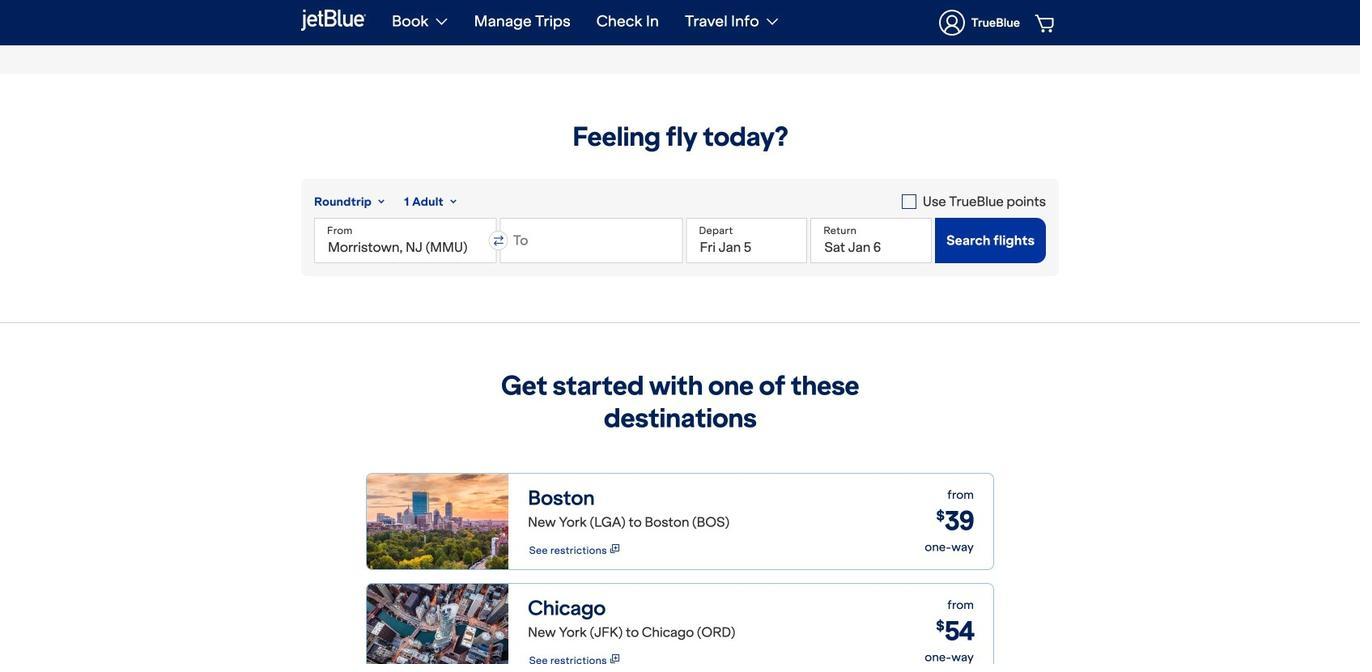 Task type: locate. For each thing, give the bounding box(es) containing it.
Depart Press DOWN ARROW key to select available dates field
[[686, 218, 807, 263]]

shopping cart (empty) image
[[1035, 13, 1057, 32]]

opens modal on same screen image
[[610, 544, 619, 553], [607, 654, 619, 663], [610, 654, 619, 663]]

None checkbox
[[902, 192, 1046, 211]]

jetblue image
[[301, 7, 366, 33]]

chicago image
[[367, 584, 509, 664]]

None text field
[[314, 218, 497, 263]]

navigation
[[379, 0, 1059, 45]]

None text field
[[500, 218, 683, 263]]



Task type: vqa. For each thing, say whether or not it's contained in the screenshot.
the Shopping cart (Empty) image
yes



Task type: describe. For each thing, give the bounding box(es) containing it.
opens modal on same screen image for chicago image
[[610, 654, 619, 663]]

opens modal on same screen image
[[607, 544, 619, 553]]

opens modal on same screen image for boston image
[[610, 544, 619, 553]]

boston image
[[367, 474, 509, 569]]

Return Press DOWN ARROW key to select available dates field
[[811, 218, 932, 263]]



